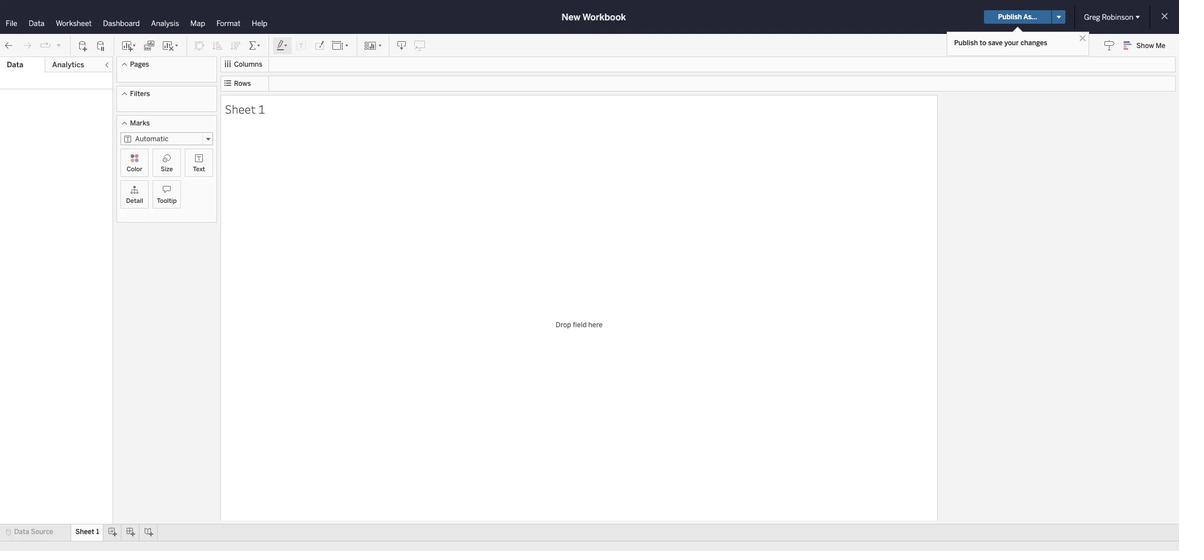 Task type: locate. For each thing, give the bounding box(es) containing it.
0 horizontal spatial publish
[[955, 39, 979, 47]]

1 horizontal spatial sheet 1
[[225, 101, 265, 117]]

pause auto updates image
[[96, 40, 107, 51]]

duplicate image
[[144, 40, 155, 51]]

2 vertical spatial data
[[14, 528, 29, 536]]

robinson
[[1103, 13, 1134, 21]]

redo image
[[21, 40, 33, 51]]

1 horizontal spatial publish
[[999, 13, 1023, 21]]

format
[[217, 19, 241, 28]]

analytics
[[52, 61, 84, 69]]

publish
[[999, 13, 1023, 21], [955, 39, 979, 47]]

format workbook image
[[314, 40, 325, 51]]

sort descending image
[[230, 40, 242, 51]]

replay animation image
[[55, 42, 62, 48]]

1 horizontal spatial 1
[[258, 101, 265, 117]]

1 right source
[[96, 528, 99, 536]]

tooltip
[[157, 197, 177, 205]]

show
[[1137, 42, 1155, 50]]

1 vertical spatial publish
[[955, 39, 979, 47]]

data up replay animation image
[[29, 19, 45, 28]]

me
[[1157, 42, 1166, 50]]

filters
[[130, 90, 150, 98]]

show me button
[[1119, 37, 1177, 54]]

as...
[[1024, 13, 1038, 21]]

sheet 1 right source
[[75, 528, 99, 536]]

publish as... button
[[985, 10, 1052, 24]]

0 vertical spatial 1
[[258, 101, 265, 117]]

sheet 1 down rows
[[225, 101, 265, 117]]

changes
[[1021, 39, 1048, 47]]

data left source
[[14, 528, 29, 536]]

publish left "to"
[[955, 39, 979, 47]]

0 vertical spatial sheet 1
[[225, 101, 265, 117]]

1 vertical spatial sheet
[[75, 528, 94, 536]]

1 vertical spatial 1
[[96, 528, 99, 536]]

download image
[[397, 40, 408, 51]]

data
[[29, 19, 45, 28], [7, 61, 23, 69], [14, 528, 29, 536]]

publish as...
[[999, 13, 1038, 21]]

text
[[193, 166, 205, 173]]

1 down columns
[[258, 101, 265, 117]]

1
[[258, 101, 265, 117], [96, 528, 99, 536]]

sheet 1
[[225, 101, 265, 117], [75, 528, 99, 536]]

file
[[6, 19, 17, 28]]

1 vertical spatial sheet 1
[[75, 528, 99, 536]]

pages
[[130, 61, 149, 68]]

sheet down rows
[[225, 101, 256, 117]]

0 horizontal spatial sheet 1
[[75, 528, 99, 536]]

undo image
[[3, 40, 15, 51]]

0 horizontal spatial 1
[[96, 528, 99, 536]]

your
[[1005, 39, 1020, 47]]

sheet
[[225, 101, 256, 117], [75, 528, 94, 536]]

new data source image
[[77, 40, 89, 51]]

workbook
[[583, 12, 626, 22]]

sort ascending image
[[212, 40, 223, 51]]

data down 'undo' icon
[[7, 61, 23, 69]]

sheet right source
[[75, 528, 94, 536]]

publish inside button
[[999, 13, 1023, 21]]

map
[[190, 19, 205, 28]]

publish for publish to save your changes
[[955, 39, 979, 47]]

data source
[[14, 528, 53, 536]]

clear sheet image
[[162, 40, 180, 51]]

close image
[[1078, 33, 1089, 44]]

help
[[252, 19, 268, 28]]

save
[[989, 39, 1003, 47]]

publish to save your changes
[[955, 39, 1048, 47]]

0 vertical spatial publish
[[999, 13, 1023, 21]]

0 vertical spatial sheet
[[225, 101, 256, 117]]

analysis
[[151, 19, 179, 28]]

publish left as... at the right
[[999, 13, 1023, 21]]

size
[[161, 166, 173, 173]]



Task type: describe. For each thing, give the bounding box(es) containing it.
greg robinson
[[1085, 13, 1134, 21]]

1 vertical spatial data
[[7, 61, 23, 69]]

worksheet
[[56, 19, 92, 28]]

show me
[[1137, 42, 1166, 50]]

drop
[[556, 321, 572, 329]]

marks
[[130, 119, 150, 127]]

show/hide cards image
[[364, 40, 382, 51]]

here
[[589, 321, 603, 329]]

totals image
[[248, 40, 262, 51]]

0 horizontal spatial sheet
[[75, 528, 94, 536]]

to
[[980, 39, 987, 47]]

to use edit in desktop, save the workbook outside of personal space image
[[415, 40, 426, 51]]

collapse image
[[104, 62, 110, 68]]

new workbook
[[562, 12, 626, 22]]

source
[[31, 528, 53, 536]]

field
[[573, 321, 587, 329]]

rows
[[234, 80, 251, 88]]

new worksheet image
[[121, 40, 137, 51]]

highlight image
[[276, 40, 289, 51]]

publish for publish as...
[[999, 13, 1023, 21]]

columns
[[234, 61, 263, 68]]

fit image
[[332, 40, 350, 51]]

1 horizontal spatial sheet
[[225, 101, 256, 117]]

replay animation image
[[40, 40, 51, 51]]

dashboard
[[103, 19, 140, 28]]

0 vertical spatial data
[[29, 19, 45, 28]]

detail
[[126, 197, 143, 205]]

drop field here
[[556, 321, 603, 329]]

greg
[[1085, 13, 1101, 21]]

show labels image
[[296, 40, 307, 51]]

color
[[127, 166, 143, 173]]

new
[[562, 12, 581, 22]]

swap rows and columns image
[[194, 40, 205, 51]]

data guide image
[[1104, 40, 1116, 51]]



Task type: vqa. For each thing, say whether or not it's contained in the screenshot.
menu
no



